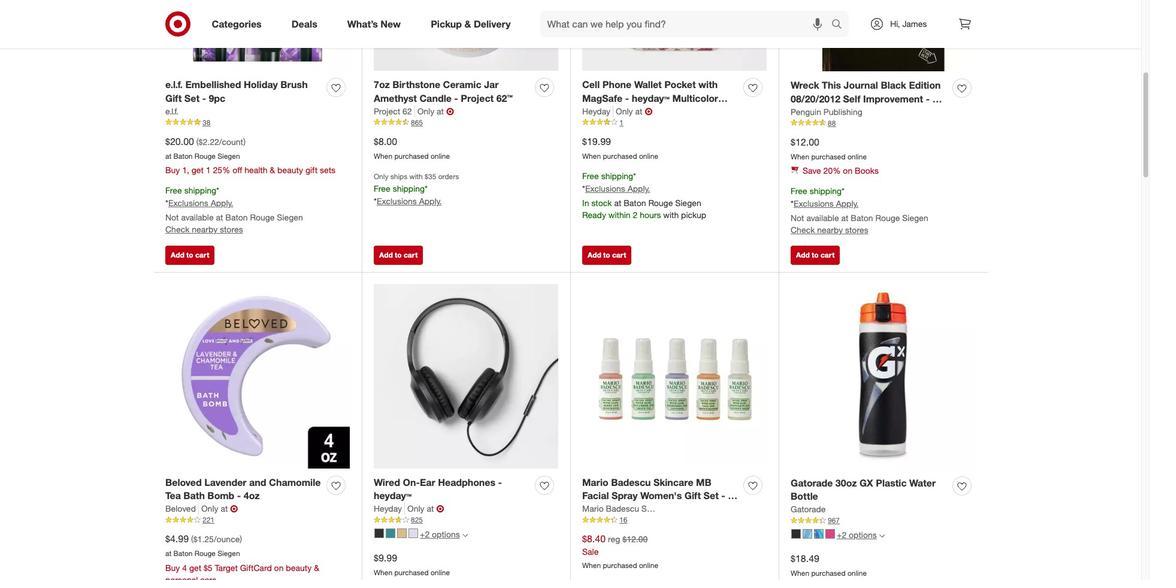 Task type: locate. For each thing, give the bounding box(es) containing it.
exclusions apply. button down 20%
[[794, 198, 859, 210]]

1 e.l.f. from the top
[[165, 78, 183, 90]]

all colors + 2 more colors element for plastic
[[880, 532, 885, 539]]

1 vertical spatial $12.00
[[623, 534, 648, 544]]

1 to from the left
[[186, 250, 193, 259]]

project inside project 62 only at ¬
[[374, 106, 400, 116]]

add for $8.00
[[379, 250, 393, 259]]

1 vertical spatial with
[[410, 172, 423, 181]]

online for $9.99
[[431, 568, 450, 577]]

at down the $20.00
[[165, 151, 172, 160]]

e.l.f. embellished holiday brush gift set - 9pc
[[165, 78, 308, 104]]

) for brush
[[243, 136, 246, 147]]

heyday™
[[632, 92, 670, 104], [374, 490, 412, 502]]

mario badescu skincare
[[583, 504, 674, 514]]

when down sale
[[583, 561, 601, 570]]

0 vertical spatial set
[[184, 92, 200, 104]]

all colors + 2 more colors element down 825 link
[[463, 531, 468, 538]]

to
[[186, 250, 193, 259], [395, 250, 402, 259], [604, 250, 610, 259], [812, 250, 819, 259]]

exclusions for wreck this journal black edition 08/20/2012 self improvement - by keri smith ( paperback )
[[794, 198, 834, 209]]

personal
[[165, 575, 198, 580]]

1 vertical spatial (
[[196, 136, 199, 147]]

mario down facial
[[583, 504, 604, 514]]

shipping for cell phone wallet pocket with magsafe - heyday™ multicolor floral
[[602, 171, 634, 181]]

badescu up spray
[[611, 476, 651, 488]]

not for e.l.f. embellished holiday brush gift set - 9pc
[[165, 212, 179, 222]]

online inside $18.49 when purchased online
[[848, 569, 867, 578]]

3 add to cart from the left
[[588, 250, 627, 259]]

1 vertical spatial heyday
[[374, 504, 402, 514]]

brush
[[281, 78, 308, 90]]

add to cart for $19.99
[[588, 250, 627, 259]]

) inside $20.00 ( $2.22 /count ) at baton rouge siegen buy 1, get 1 25% off health & beauty gift sets
[[243, 136, 246, 147]]

light blue image
[[803, 529, 813, 539]]

mario up facial
[[583, 476, 609, 488]]

when down $19.99
[[583, 151, 601, 160]]

¬ down wired on-ear headphones - heyday™
[[437, 503, 444, 515]]

$5
[[204, 563, 213, 573]]

when for $12.00
[[791, 152, 810, 161]]

wired on-ear headphones - heyday™ image
[[374, 284, 559, 469], [374, 284, 559, 469]]

4 add to cart from the left
[[797, 250, 835, 259]]

0 horizontal spatial $12.00
[[623, 534, 648, 544]]

$20.00 ( $2.22 /count ) at baton rouge siegen buy 1, get 1 25% off health & beauty gift sets
[[165, 135, 336, 175]]

1
[[620, 118, 624, 127], [206, 165, 211, 175]]

0 horizontal spatial )
[[240, 534, 242, 544]]

purchased down '$9.99'
[[395, 568, 429, 577]]

shipping down 1, at the top left of page
[[184, 185, 216, 196]]

on
[[843, 166, 853, 176], [274, 563, 284, 573]]

free for wreck this journal black edition 08/20/2012 self improvement - by keri smith ( paperback )
[[791, 186, 808, 196]]

purchased inside $18.49 when purchased online
[[812, 569, 846, 578]]

0 vertical spatial get
[[192, 165, 204, 175]]

) down 38 link at the top left of page
[[243, 136, 246, 147]]

gatorade inside gatorade 30oz gx plastic water bottle
[[791, 477, 833, 489]]

pickup
[[431, 18, 462, 30]]

¬ down wallet
[[645, 105, 653, 117]]

only inside project 62 only at ¬
[[418, 106, 435, 116]]

1 horizontal spatial not
[[791, 213, 805, 223]]

2 vertical spatial (
[[191, 534, 193, 544]]

mario inside "link"
[[583, 504, 604, 514]]

- left "4oz" on the left of page
[[237, 490, 241, 502]]

2 vertical spatial )
[[240, 534, 242, 544]]

1 vertical spatial beloved
[[165, 504, 196, 514]]

0 horizontal spatial nearby
[[192, 224, 218, 234]]

0 horizontal spatial check
[[165, 224, 190, 234]]

beloved
[[165, 476, 202, 488], [165, 504, 196, 514]]

at up within
[[615, 198, 622, 208]]

exclusions apply. button up stock
[[586, 183, 650, 195]]

$12.00 when purchased online
[[791, 136, 867, 161]]

e.l.f. for e.l.f.
[[165, 106, 179, 116]]

1 horizontal spatial stores
[[846, 225, 869, 235]]

3 to from the left
[[604, 250, 610, 259]]

heyday link down magsafe
[[583, 105, 614, 117]]

/count
[[219, 136, 243, 147]]

e.l.f. inside e.l.f. embellished holiday brush gift set - 9pc
[[165, 78, 183, 90]]

1 vertical spatial e.l.f.
[[165, 106, 179, 116]]

1 add to cart from the left
[[171, 250, 209, 259]]

865
[[411, 118, 423, 127]]

shipping for e.l.f. embellished holiday brush gift set - 9pc
[[184, 185, 216, 196]]

purchased for $8.00
[[395, 151, 429, 160]]

0 horizontal spatial not
[[165, 212, 179, 222]]

exclusions down 1, at the top left of page
[[168, 198, 208, 208]]

0 horizontal spatial +2 options
[[420, 529, 460, 540]]

0 horizontal spatial on
[[274, 563, 284, 573]]

free shipping * * exclusions apply. not available at baton rouge siegen check nearby stores down the "off"
[[165, 185, 303, 234]]

1 horizontal spatial &
[[314, 563, 319, 573]]

1 horizontal spatial with
[[664, 210, 679, 220]]

check down 'save'
[[791, 225, 815, 235]]

e.l.f. link
[[165, 105, 179, 117]]

buy left 1, at the top left of page
[[165, 165, 180, 175]]

1 horizontal spatial check
[[791, 225, 815, 235]]

only down magsafe
[[616, 106, 633, 116]]

08/20/2012
[[791, 93, 841, 105]]

add to cart
[[171, 250, 209, 259], [379, 250, 418, 259], [588, 250, 627, 259], [797, 250, 835, 259]]

set down mb
[[704, 490, 719, 502]]

black image
[[375, 529, 384, 538], [792, 529, 801, 539]]

badescu up 16
[[606, 504, 639, 514]]

at inside $20.00 ( $2.22 /count ) at baton rouge siegen buy 1, get 1 25% off health & beauty gift sets
[[165, 151, 172, 160]]

all colors + 2 more colors image
[[880, 533, 885, 539]]

mario for mario badescu skincare mb facial spray women's gift set - 5 pc - ulta beauty
[[583, 476, 609, 488]]

1 vertical spatial heyday™
[[374, 490, 412, 502]]

black image left 'light blue' icon
[[792, 529, 801, 539]]

available down 1, at the top left of page
[[181, 212, 214, 222]]

online
[[431, 151, 450, 160], [639, 151, 659, 160], [848, 152, 867, 161], [639, 561, 659, 570], [431, 568, 450, 577], [848, 569, 867, 578]]

marble blue image
[[814, 529, 824, 539]]

skincare down the women's
[[642, 504, 674, 514]]

women's
[[641, 490, 682, 502]]

purchased down $19.99
[[603, 151, 637, 160]]

heyday
[[583, 106, 611, 116], [374, 504, 402, 514]]

+2 options left all colors + 2 more colors image
[[420, 529, 460, 540]]

when inside $18.49 when purchased online
[[791, 569, 810, 578]]

e.l.f. embellished holiday brush gift set - 9pc image
[[165, 0, 350, 71], [165, 0, 350, 71]]

1 horizontal spatial +2
[[837, 530, 847, 540]]

only ships with $35 orders free shipping * * exclusions apply.
[[374, 172, 459, 206]]

1 horizontal spatial )
[[243, 136, 246, 147]]

project 62 only at ¬
[[374, 105, 454, 117]]

967 link
[[791, 516, 976, 526]]

1 horizontal spatial project
[[461, 92, 494, 104]]

$4.99
[[165, 533, 189, 545]]

1 vertical spatial )
[[243, 136, 246, 147]]

badescu inside "link"
[[606, 504, 639, 514]]

1 mario from the top
[[583, 476, 609, 488]]

1 buy from the top
[[165, 165, 180, 175]]

+2 right the pink image
[[837, 530, 847, 540]]

$20.00
[[165, 135, 194, 147]]

with up multicolor
[[699, 78, 718, 90]]

0 horizontal spatial heyday link
[[374, 503, 405, 515]]

- left by
[[926, 93, 930, 105]]

buy
[[165, 165, 180, 175], [165, 563, 180, 573]]

0 vertical spatial heyday
[[583, 106, 611, 116]]

heyday™ down wired
[[374, 490, 412, 502]]

free shipping * * exclusions apply. not available at baton rouge siegen check nearby stores
[[165, 185, 303, 234], [791, 186, 929, 235]]

0 horizontal spatial heyday only at ¬
[[374, 503, 444, 515]]

1 horizontal spatial heyday link
[[583, 105, 614, 117]]

on right 20%
[[843, 166, 853, 176]]

1 horizontal spatial gift
[[685, 490, 701, 502]]

free shipping * * exclusions apply. not available at baton rouge siegen check nearby stores down books
[[791, 186, 929, 235]]

4 to from the left
[[812, 250, 819, 259]]

online inside $8.00 when purchased online
[[431, 151, 450, 160]]

1 horizontal spatial 1
[[620, 118, 624, 127]]

when inside $8.00 when purchased online
[[374, 151, 393, 160]]

& inside $20.00 ( $2.22 /count ) at baton rouge siegen buy 1, get 1 25% off health & beauty gift sets
[[270, 165, 275, 175]]

2 e.l.f. from the top
[[165, 106, 179, 116]]

2 cart from the left
[[404, 250, 418, 259]]

gatorade for gatorade 30oz gx plastic water bottle
[[791, 477, 833, 489]]

beloved inside the beloved only at ¬
[[165, 504, 196, 514]]

when for $19.99
[[583, 151, 601, 160]]

at inside the $4.99 ( $1.25 /ounce ) at baton rouge siegen buy 4 get $5 target giftcard on beauty & personal care
[[165, 549, 172, 558]]

0 vertical spatial heyday only at ¬
[[583, 105, 653, 117]]

1 vertical spatial gift
[[685, 490, 701, 502]]

0 vertical spatial e.l.f.
[[165, 78, 183, 90]]

apply. up 2 in the top right of the page
[[628, 184, 650, 194]]

1 vertical spatial heyday only at ¬
[[374, 503, 444, 515]]

shipping down 20%
[[810, 186, 842, 196]]

baton for wreck this journal black edition 08/20/2012 self improvement - by keri smith ( paperback )
[[851, 213, 874, 223]]

only up 221
[[201, 504, 218, 514]]

1 up $19.99 when purchased online
[[620, 118, 624, 127]]

only inside the beloved only at ¬
[[201, 504, 218, 514]]

purchased down reg
[[603, 561, 637, 570]]

black image for $9.99
[[375, 529, 384, 538]]

2 gatorade from the top
[[791, 504, 826, 514]]

wreck this journal black edition 08/20/2012 self improvement - by keri smith ( paperback ) link
[[791, 78, 948, 118]]

black image for $18.49
[[792, 529, 801, 539]]

3 add from the left
[[588, 250, 602, 259]]

exclusions
[[586, 184, 626, 194], [377, 196, 417, 206], [168, 198, 208, 208], [794, 198, 834, 209]]

online inside $12.00 when purchased online
[[848, 152, 867, 161]]

free for e.l.f. embellished holiday brush gift set - 9pc
[[165, 185, 182, 196]]

0 vertical spatial gift
[[165, 92, 182, 104]]

free shipping * * exclusions apply. in stock at  baton rouge siegen ready within 2 hours with pickup
[[583, 171, 707, 220]]

7oz birthstone ceramic jar amethyst candle - project 62™
[[374, 78, 513, 104]]

exclusions down 'save'
[[794, 198, 834, 209]]

0 vertical spatial badescu
[[611, 476, 651, 488]]

exclusions up stock
[[586, 184, 626, 194]]

1 left 25% on the top of page
[[206, 165, 211, 175]]

purchased up ships
[[395, 151, 429, 160]]

2 horizontal spatial with
[[699, 78, 718, 90]]

when inside $19.99 when purchased online
[[583, 151, 601, 160]]

apply. down 25% on the top of page
[[211, 198, 233, 208]]

0 vertical spatial on
[[843, 166, 853, 176]]

heyday only at ¬ down magsafe
[[583, 105, 653, 117]]

0 vertical spatial mario
[[583, 476, 609, 488]]

1 vertical spatial on
[[274, 563, 284, 573]]

at down "bomb"
[[221, 504, 228, 514]]

apply. down save 20% on books
[[836, 198, 859, 209]]

2 buy from the top
[[165, 563, 180, 573]]

rouge for wreck this journal black edition 08/20/2012 self improvement - by keri smith ( paperback )
[[876, 213, 900, 223]]

0 vertical spatial buy
[[165, 165, 180, 175]]

when up 'save'
[[791, 152, 810, 161]]

0 horizontal spatial heyday™
[[374, 490, 412, 502]]

221
[[203, 516, 215, 525]]

beauty right giftcard
[[286, 563, 312, 573]]

- left 9pc
[[202, 92, 206, 104]]

2 mario from the top
[[583, 504, 604, 514]]

bottle
[[791, 491, 819, 503]]

mario badescu skincare mb facial spray women's gift set - 5 pc - ulta beauty
[[583, 476, 734, 516]]

online for $12.00
[[848, 152, 867, 161]]

1 add from the left
[[171, 250, 184, 259]]

cell phone wallet pocket with magsafe - heyday™ multicolor floral image
[[583, 0, 767, 71], [583, 0, 767, 71]]

0 horizontal spatial with
[[410, 172, 423, 181]]

0 horizontal spatial stores
[[220, 224, 243, 234]]

0 vertical spatial (
[[841, 106, 844, 118]]

and
[[249, 476, 266, 488]]

heyday™ down wallet
[[632, 92, 670, 104]]

free down the $20.00
[[165, 185, 182, 196]]

heyday only at ¬ up 825
[[374, 503, 444, 515]]

only up 865 at the top of page
[[418, 106, 435, 116]]

0 vertical spatial $12.00
[[791, 136, 820, 148]]

0 horizontal spatial heyday
[[374, 504, 402, 514]]

cell
[[583, 78, 600, 90]]

only for wired on-ear headphones - heyday™
[[408, 504, 425, 514]]

purchased down $18.49
[[812, 569, 846, 578]]

¬ for beloved lavender and chamomile tea bath bomb - 4oz
[[230, 503, 238, 515]]

1 horizontal spatial (
[[196, 136, 199, 147]]

set inside the "mario badescu skincare mb facial spray women's gift set - 5 pc - ulta beauty"
[[704, 490, 719, 502]]

gatorade down bottle
[[791, 504, 826, 514]]

all colors + 2 more colors element
[[463, 531, 468, 538], [880, 532, 885, 539]]

to for $19.99
[[604, 250, 610, 259]]

apply. inside only ships with $35 orders free shipping * * exclusions apply.
[[419, 196, 442, 206]]

rouge down books
[[876, 213, 900, 223]]

only up 825
[[408, 504, 425, 514]]

gatorade 30oz gx plastic water bottle image
[[791, 284, 976, 469], [791, 284, 976, 469]]

825 link
[[374, 515, 559, 526]]

at down $4.99
[[165, 549, 172, 558]]

2 beloved from the top
[[165, 504, 196, 514]]

0 horizontal spatial black image
[[375, 529, 384, 538]]

2 horizontal spatial )
[[899, 106, 902, 118]]

shipping for wreck this journal black edition 08/20/2012 self improvement - by keri smith ( paperback )
[[810, 186, 842, 196]]

buy for $20.00
[[165, 165, 180, 175]]

skincare inside "link"
[[642, 504, 674, 514]]

options left all colors + 2 more colors image
[[432, 529, 460, 540]]

amethyst
[[374, 92, 417, 104]]

1 vertical spatial get
[[189, 563, 201, 573]]

online inside $9.99 when purchased online
[[431, 568, 450, 577]]

ulta
[[603, 504, 622, 516]]

by
[[933, 93, 945, 105]]

floral
[[583, 106, 608, 118]]

+2 for $18.49
[[837, 530, 847, 540]]

online inside $8.40 reg $12.00 sale when purchased online
[[639, 561, 659, 570]]

1 horizontal spatial heyday
[[583, 106, 611, 116]]

1 vertical spatial project
[[374, 106, 400, 116]]

1 horizontal spatial $12.00
[[791, 136, 820, 148]]

beloved inside beloved lavender and chamomile tea bath bomb - 4oz
[[165, 476, 202, 488]]

exclusions apply. button for e.l.f. embellished holiday brush gift set - 9pc
[[168, 197, 233, 209]]

1 gatorade from the top
[[791, 477, 833, 489]]

( inside 'wreck this journal black edition 08/20/2012 self improvement - by keri smith ( paperback )'
[[841, 106, 844, 118]]

3 add to cart button from the left
[[583, 246, 632, 265]]

mario for mario badescu skincare
[[583, 504, 604, 514]]

when down $18.49
[[791, 569, 810, 578]]

) for chamomile
[[240, 534, 242, 544]]

pocket
[[665, 78, 696, 90]]

1 horizontal spatial all colors + 2 more colors element
[[880, 532, 885, 539]]

edition
[[909, 79, 941, 91]]

0 vertical spatial )
[[899, 106, 902, 118]]

only left ships
[[374, 172, 389, 181]]

( inside the $4.99 ( $1.25 /ounce ) at baton rouge siegen buy 4 get $5 target giftcard on beauty & personal care
[[191, 534, 193, 544]]

0 horizontal spatial free shipping * * exclusions apply. not available at baton rouge siegen check nearby stores
[[165, 185, 303, 234]]

) down 221 link
[[240, 534, 242, 544]]

38
[[203, 118, 211, 127]]

0 horizontal spatial all colors + 2 more colors element
[[463, 531, 468, 538]]

1 horizontal spatial check nearby stores button
[[791, 224, 869, 236]]

0 horizontal spatial &
[[270, 165, 275, 175]]

siegen for wreck this journal black edition 08/20/2012 self improvement - by keri smith ( paperback )
[[903, 213, 929, 223]]

heyday only at ¬
[[583, 105, 653, 117], [374, 503, 444, 515]]

with left $35
[[410, 172, 423, 181]]

when inside $12.00 when purchased online
[[791, 152, 810, 161]]

purchased inside $8.00 when purchased online
[[395, 151, 429, 160]]

multicolor
[[673, 92, 719, 104]]

1 horizontal spatial +2 options button
[[786, 526, 890, 545]]

apply.
[[628, 184, 650, 194], [419, 196, 442, 206], [211, 198, 233, 208], [836, 198, 859, 209]]

1 vertical spatial gatorade
[[791, 504, 826, 514]]

free for cell phone wallet pocket with magsafe - heyday™ multicolor floral
[[583, 171, 599, 181]]

get right 4
[[189, 563, 201, 573]]

0 vertical spatial beauty
[[278, 165, 303, 175]]

check for e.l.f. embellished holiday brush gift set - 9pc
[[165, 224, 190, 234]]

+2 options button for $18.49
[[786, 526, 890, 545]]

( right $4.99
[[191, 534, 193, 544]]

project
[[461, 92, 494, 104], [374, 106, 400, 116]]

¬ down "bomb"
[[230, 503, 238, 515]]

get inside the $4.99 ( $1.25 /ounce ) at baton rouge siegen buy 4 get $5 target giftcard on beauty & personal care
[[189, 563, 201, 573]]

birthstone
[[393, 78, 441, 90]]

2 vertical spatial with
[[664, 210, 679, 220]]

beauty inside the $4.99 ( $1.25 /ounce ) at baton rouge siegen buy 4 get $5 target giftcard on beauty & personal care
[[286, 563, 312, 573]]

when
[[374, 151, 393, 160], [583, 151, 601, 160], [791, 152, 810, 161], [583, 561, 601, 570], [374, 568, 393, 577], [791, 569, 810, 578]]

rouge down $2.22 at the top of page
[[195, 151, 216, 160]]

7oz
[[374, 78, 390, 90]]

1 vertical spatial set
[[704, 490, 719, 502]]

new
[[381, 18, 401, 30]]

gift inside e.l.f. embellished holiday brush gift set - 9pc
[[165, 92, 182, 104]]

at down candle
[[437, 106, 444, 116]]

only
[[418, 106, 435, 116], [616, 106, 633, 116], [374, 172, 389, 181], [201, 504, 218, 514], [408, 504, 425, 514]]

gatorade up bottle
[[791, 477, 833, 489]]

get
[[192, 165, 204, 175], [189, 563, 201, 573]]

options for ear
[[432, 529, 460, 540]]

at down save 20% on books
[[842, 213, 849, 223]]

get for $4.99
[[189, 563, 201, 573]]

1 vertical spatial skincare
[[642, 504, 674, 514]]

get right 1, at the top left of page
[[192, 165, 204, 175]]

4oz
[[244, 490, 260, 502]]

facial
[[583, 490, 609, 502]]

0 horizontal spatial gift
[[165, 92, 182, 104]]

+2 options button down 825
[[369, 525, 473, 544]]

( right the $20.00
[[196, 136, 199, 147]]

1 cart from the left
[[195, 250, 209, 259]]

gift down mb
[[685, 490, 701, 502]]

1 vertical spatial &
[[270, 165, 275, 175]]

rouge down health in the top of the page
[[250, 212, 275, 222]]

exclusions inside free shipping * * exclusions apply. in stock at  baton rouge siegen ready within 2 hours with pickup
[[586, 184, 626, 194]]

available for e.l.f. embellished holiday brush gift set - 9pc
[[181, 212, 214, 222]]

available down 20%
[[807, 213, 839, 223]]

1 horizontal spatial heyday™
[[632, 92, 670, 104]]

0 vertical spatial beloved
[[165, 476, 202, 488]]

1 horizontal spatial heyday only at ¬
[[583, 105, 653, 117]]

0 horizontal spatial +2
[[420, 529, 430, 540]]

skincare
[[654, 476, 694, 488], [642, 504, 674, 514]]

1 horizontal spatial +2 options
[[837, 530, 877, 540]]

free inside free shipping * * exclusions apply. in stock at  baton rouge siegen ready within 2 hours with pickup
[[583, 171, 599, 181]]

0 vertical spatial skincare
[[654, 476, 694, 488]]

2 horizontal spatial (
[[841, 106, 844, 118]]

+2 options left all colors + 2 more colors icon
[[837, 530, 877, 540]]

check nearby stores button for wreck this journal black edition 08/20/2012 self improvement - by keri smith ( paperback )
[[791, 224, 869, 236]]

heyday™ inside cell phone wallet pocket with magsafe - heyday™ multicolor floral
[[632, 92, 670, 104]]

mario badescu skincare link
[[583, 503, 674, 515]]

0 vertical spatial heyday™
[[632, 92, 670, 104]]

with right the hours
[[664, 210, 679, 220]]

baton inside free shipping * * exclusions apply. in stock at  baton rouge siegen ready within 2 hours with pickup
[[624, 198, 646, 208]]

0 horizontal spatial available
[[181, 212, 214, 222]]

$12.00
[[791, 136, 820, 148], [623, 534, 648, 544]]

shipping inside free shipping * * exclusions apply. in stock at  baton rouge siegen ready within 2 hours with pickup
[[602, 171, 634, 181]]

gift up e.l.f. link in the left top of the page
[[165, 92, 182, 104]]

1 horizontal spatial options
[[849, 530, 877, 540]]

with inside free shipping * * exclusions apply. in stock at  baton rouge siegen ready within 2 hours with pickup
[[664, 210, 679, 220]]

$12.00 right reg
[[623, 534, 648, 544]]

( for e.l.f. embellished holiday brush gift set - 9pc
[[196, 136, 199, 147]]

set left 9pc
[[184, 92, 200, 104]]

cart for $19.99
[[612, 250, 627, 259]]

2 add from the left
[[379, 250, 393, 259]]

$4.99 ( $1.25 /ounce ) at baton rouge siegen buy 4 get $5 target giftcard on beauty & personal care
[[165, 533, 319, 580]]

self
[[844, 93, 861, 105]]

exclusions apply. button for cell phone wallet pocket with magsafe - heyday™ multicolor floral
[[586, 183, 650, 195]]

journal
[[844, 79, 879, 91]]

1 horizontal spatial free shipping * * exclusions apply. not available at baton rouge siegen check nearby stores
[[791, 186, 929, 235]]

penguin
[[791, 106, 822, 117]]

0 horizontal spatial check nearby stores button
[[165, 224, 243, 236]]

when down $8.00
[[374, 151, 393, 160]]

1 vertical spatial heyday link
[[374, 503, 405, 515]]

set inside e.l.f. embellished holiday brush gift set - 9pc
[[184, 92, 200, 104]]

1 add to cart button from the left
[[165, 246, 215, 265]]

on right giftcard
[[274, 563, 284, 573]]

- inside e.l.f. embellished holiday brush gift set - 9pc
[[202, 92, 206, 104]]

skincare up the women's
[[654, 476, 694, 488]]

nearby for wreck this journal black edition 08/20/2012 self improvement - by keri smith ( paperback )
[[818, 225, 843, 235]]

What can we help you find? suggestions appear below search field
[[540, 11, 835, 37]]

1 horizontal spatial set
[[704, 490, 719, 502]]

siegen inside free shipping * * exclusions apply. in stock at  baton rouge siegen ready within 2 hours with pickup
[[676, 198, 702, 208]]

skincare inside the "mario badescu skincare mb facial spray women's gift set - 5 pc - ulta beauty"
[[654, 476, 694, 488]]

badescu inside the "mario badescu skincare mb facial spray women's gift set - 5 pc - ulta beauty"
[[611, 476, 651, 488]]

purchased up 20%
[[812, 152, 846, 161]]

$8.00
[[374, 135, 397, 147]]

headphones
[[438, 476, 496, 488]]

save 20% on books
[[803, 166, 879, 176]]

0 horizontal spatial set
[[184, 92, 200, 104]]

categories
[[212, 18, 262, 30]]

1 horizontal spatial black image
[[792, 529, 801, 539]]

$12.00 up 'save'
[[791, 136, 820, 148]]

) inside the $4.99 ( $1.25 /ounce ) at baton rouge siegen buy 4 get $5 target giftcard on beauty & personal care
[[240, 534, 242, 544]]

add for $20.00
[[171, 250, 184, 259]]

$12.00 inside $8.40 reg $12.00 sale when purchased online
[[623, 534, 648, 544]]

mario inside the "mario badescu skincare mb facial spray women's gift set - 5 pc - ulta beauty"
[[583, 476, 609, 488]]

7oz birthstone ceramic jar amethyst candle - project 62™ image
[[374, 0, 559, 71], [374, 0, 559, 71]]

purchased for $9.99
[[395, 568, 429, 577]]

all colors + 2 more colors image
[[463, 533, 468, 538]]

improvement
[[864, 93, 924, 105]]

beloved lavender and chamomile tea bath bomb - 4oz image
[[165, 284, 350, 469], [165, 284, 350, 469]]

baton down the "off"
[[226, 212, 248, 222]]

3 cart from the left
[[612, 250, 627, 259]]

buy inside $20.00 ( $2.22 /count ) at baton rouge siegen buy 1, get 1 25% off health & beauty gift sets
[[165, 165, 180, 175]]

0 horizontal spatial +2 options button
[[369, 525, 473, 544]]

2 add to cart from the left
[[379, 250, 418, 259]]

online inside $19.99 when purchased online
[[639, 151, 659, 160]]

0 horizontal spatial project
[[374, 106, 400, 116]]

project down amethyst
[[374, 106, 400, 116]]

( inside $20.00 ( $2.22 /count ) at baton rouge siegen buy 1, get 1 25% off health & beauty gift sets
[[196, 136, 199, 147]]

what's new
[[347, 18, 401, 30]]

rouge up the hours
[[649, 198, 673, 208]]

- right headphones
[[498, 476, 502, 488]]

when down '$9.99'
[[374, 568, 393, 577]]

e.l.f.
[[165, 78, 183, 90], [165, 106, 179, 116]]

1 vertical spatial 1
[[206, 165, 211, 175]]

ceramic
[[443, 78, 482, 90]]

hours
[[640, 210, 661, 220]]

siegen for cell phone wallet pocket with magsafe - heyday™ multicolor floral
[[676, 198, 702, 208]]

2 vertical spatial &
[[314, 563, 319, 573]]

0 horizontal spatial (
[[191, 534, 193, 544]]

4
[[182, 563, 187, 573]]

1 beloved from the top
[[165, 476, 202, 488]]

e.l.f. up the $20.00
[[165, 106, 179, 116]]

heyday only at ¬ for magsafe
[[583, 105, 653, 117]]

purchased inside $9.99 when purchased online
[[395, 568, 429, 577]]

beloved down 'tea'
[[165, 504, 196, 514]]

siegen
[[218, 151, 240, 160], [676, 198, 702, 208], [277, 212, 303, 222], [903, 213, 929, 223], [218, 549, 240, 558]]

0 vertical spatial heyday link
[[583, 105, 614, 117]]

mario badescu skincare mb facial spray women's gift set - 5 pc - ulta beauty link
[[583, 476, 739, 516]]

purchased inside $12.00 when purchased online
[[812, 152, 846, 161]]

1 vertical spatial badescu
[[606, 504, 639, 514]]

2 add to cart button from the left
[[374, 246, 423, 265]]

- down ceramic
[[454, 92, 458, 104]]

beloved for beloved lavender and chamomile tea bath bomb - 4oz
[[165, 476, 202, 488]]

check for wreck this journal black edition 08/20/2012 self improvement - by keri smith ( paperback )
[[791, 225, 815, 235]]

cart
[[195, 250, 209, 259], [404, 250, 418, 259], [612, 250, 627, 259], [821, 250, 835, 259]]

0 horizontal spatial options
[[432, 529, 460, 540]]

purchased inside $19.99 when purchased online
[[603, 151, 637, 160]]

beloved link
[[165, 503, 199, 515]]

when inside $9.99 when purchased online
[[374, 568, 393, 577]]

get inside $20.00 ( $2.22 /count ) at baton rouge siegen buy 1, get 1 25% off health & beauty gift sets
[[192, 165, 204, 175]]

apply. inside free shipping * * exclusions apply. in stock at  baton rouge siegen ready within 2 hours with pickup
[[628, 184, 650, 194]]

with inside cell phone wallet pocket with magsafe - heyday™ multicolor floral
[[699, 78, 718, 90]]

purchased for $19.99
[[603, 151, 637, 160]]

beauty left gift
[[278, 165, 303, 175]]

1 vertical spatial buy
[[165, 563, 180, 573]]

2 to from the left
[[395, 250, 402, 259]]

buy inside the $4.99 ( $1.25 /ounce ) at baton rouge siegen buy 4 get $5 target giftcard on beauty & personal care
[[165, 563, 180, 573]]

search
[[827, 19, 855, 31]]

)
[[899, 106, 902, 118], [243, 136, 246, 147], [240, 534, 242, 544]]

mario badescu skincare mb facial spray women's gift set - 5 pc - ulta beauty image
[[583, 284, 767, 469], [583, 284, 767, 469]]

rouge inside free shipping * * exclusions apply. in stock at  baton rouge siegen ready within 2 hours with pickup
[[649, 198, 673, 208]]

with inside only ships with $35 orders free shipping * * exclusions apply.
[[410, 172, 423, 181]]

- down phone
[[626, 92, 629, 104]]

project 62 link
[[374, 105, 415, 117]]

1 vertical spatial mario
[[583, 504, 604, 514]]

only inside only ships with $35 orders free shipping * * exclusions apply.
[[374, 172, 389, 181]]



Task type: describe. For each thing, give the bounding box(es) containing it.
yellow image
[[397, 529, 407, 538]]

when for $9.99
[[374, 568, 393, 577]]

4 cart from the left
[[821, 250, 835, 259]]

$18.49 when purchased online
[[791, 553, 867, 578]]

blue image
[[386, 529, 396, 538]]

giftcard
[[240, 563, 272, 573]]

rouge inside the $4.99 ( $1.25 /ounce ) at baton rouge siegen buy 4 get $5 target giftcard on beauty & personal care
[[195, 549, 216, 558]]

skincare for mario badescu skincare mb facial spray women's gift set - 5 pc - ulta beauty
[[654, 476, 694, 488]]

candle
[[420, 92, 452, 104]]

$18.49
[[791, 553, 820, 565]]

mb
[[696, 476, 712, 488]]

+2 options for $18.49
[[837, 530, 877, 540]]

add to cart for $8.00
[[379, 250, 418, 259]]

when for $18.49
[[791, 569, 810, 578]]

purchased for $12.00
[[812, 152, 846, 161]]

orders
[[439, 172, 459, 181]]

88
[[828, 118, 836, 127]]

pc
[[583, 504, 594, 516]]

62
[[403, 106, 412, 116]]

to for $20.00
[[186, 250, 193, 259]]

at inside free shipping * * exclusions apply. in stock at  baton rouge siegen ready within 2 hours with pickup
[[615, 198, 622, 208]]

books
[[855, 166, 879, 176]]

exclusions for e.l.f. embellished holiday brush gift set - 9pc
[[168, 198, 208, 208]]

$19.99 when purchased online
[[583, 135, 659, 160]]

health
[[245, 165, 268, 175]]

pickup & delivery link
[[421, 11, 526, 37]]

$8.00 when purchased online
[[374, 135, 450, 160]]

online for $18.49
[[848, 569, 867, 578]]

free shipping * * exclusions apply. not available at baton rouge siegen check nearby stores for improvement
[[791, 186, 929, 235]]

siegen inside $20.00 ( $2.22 /count ) at baton rouge siegen buy 1, get 1 25% off health & beauty gift sets
[[218, 151, 240, 160]]

cart for $20.00
[[195, 250, 209, 259]]

wreck this journal black edition 08/20/2012 self improvement - by keri smith ( paperback )
[[791, 79, 945, 118]]

stock
[[592, 198, 612, 208]]

add to cart for $20.00
[[171, 250, 209, 259]]

+2 options button for $9.99
[[369, 525, 473, 544]]

shipping inside only ships with $35 orders free shipping * * exclusions apply.
[[393, 184, 425, 194]]

baton for cell phone wallet pocket with magsafe - heyday™ multicolor floral
[[624, 198, 646, 208]]

purchased for $18.49
[[812, 569, 846, 578]]

heyday for magsafe
[[583, 106, 611, 116]]

gatorade for gatorade
[[791, 504, 826, 514]]

16
[[620, 516, 628, 525]]

deals
[[292, 18, 317, 30]]

water
[[910, 477, 936, 489]]

heyday™ inside wired on-ear headphones - heyday™
[[374, 490, 412, 502]]

heyday only at ¬ for heyday™
[[374, 503, 444, 515]]

siegen for e.l.f. embellished holiday brush gift set - 9pc
[[277, 212, 303, 222]]

categories link
[[202, 11, 277, 37]]

1 horizontal spatial on
[[843, 166, 853, 176]]

at down wired on-ear headphones - heyday™
[[427, 504, 434, 514]]

when for $8.00
[[374, 151, 393, 160]]

exclusions inside only ships with $35 orders free shipping * * exclusions apply.
[[377, 196, 417, 206]]

publishing
[[824, 106, 863, 117]]

865 link
[[374, 117, 559, 128]]

bath
[[184, 490, 205, 502]]

options for gx
[[849, 530, 877, 540]]

/ounce
[[214, 534, 240, 544]]

4 add from the left
[[797, 250, 810, 259]]

bomb
[[208, 490, 235, 502]]

deals link
[[282, 11, 332, 37]]

heyday link for cell phone wallet pocket with magsafe - heyday™ multicolor floral
[[583, 105, 614, 117]]

free shipping * * exclusions apply. not available at baton rouge siegen check nearby stores for 9pc
[[165, 185, 303, 234]]

badescu for mario badescu skincare
[[606, 504, 639, 514]]

wreck this journal black edition 08/20/2012 self improvement - by keri smith ( paperback ) image
[[791, 0, 976, 72]]

pickup & delivery
[[431, 18, 511, 30]]

penguin publishing
[[791, 106, 863, 117]]

38 link
[[165, 117, 350, 128]]

$8.40
[[583, 533, 606, 545]]

free inside only ships with $35 orders free shipping * * exclusions apply.
[[374, 184, 391, 194]]

exclusions for cell phone wallet pocket with magsafe - heyday™ multicolor floral
[[586, 184, 626, 194]]

$12.00 inside $12.00 when purchased online
[[791, 136, 820, 148]]

9pc
[[209, 92, 226, 104]]

cart for $8.00
[[404, 250, 418, 259]]

ready
[[583, 210, 606, 220]]

wired on-ear headphones - heyday™ link
[[374, 476, 530, 503]]

- inside 7oz birthstone ceramic jar amethyst candle - project 62™
[[454, 92, 458, 104]]

$9.99 when purchased online
[[374, 552, 450, 577]]

paperback
[[847, 106, 896, 118]]

buy for $4.99
[[165, 563, 180, 573]]

wreck
[[791, 79, 820, 91]]

embellished
[[185, 78, 241, 90]]

- inside cell phone wallet pocket with magsafe - heyday™ multicolor floral
[[626, 92, 629, 104]]

0 vertical spatial &
[[465, 18, 471, 30]]

1,
[[182, 165, 189, 175]]

not for wreck this journal black edition 08/20/2012 self improvement - by keri smith ( paperback )
[[791, 213, 805, 223]]

- right pc
[[597, 504, 600, 516]]

chamomile
[[269, 476, 321, 488]]

stores for 9pc
[[220, 224, 243, 234]]

tea
[[165, 490, 181, 502]]

- inside wired on-ear headphones - heyday™
[[498, 476, 502, 488]]

care
[[200, 575, 217, 580]]

wallet
[[634, 78, 662, 90]]

james
[[903, 19, 927, 29]]

check nearby stores button for e.l.f. embellished holiday brush gift set - 9pc
[[165, 224, 243, 236]]

apply. for e.l.f. embellished holiday brush gift set - 9pc
[[211, 198, 233, 208]]

- inside beloved lavender and chamomile tea bath bomb - 4oz
[[237, 490, 241, 502]]

1 inside $20.00 ( $2.22 /count ) at baton rouge siegen buy 1, get 1 25% off health & beauty gift sets
[[206, 165, 211, 175]]

967
[[828, 516, 840, 525]]

rouge for cell phone wallet pocket with magsafe - heyday™ multicolor floral
[[649, 198, 673, 208]]

- left 5
[[722, 490, 726, 502]]

at inside project 62 only at ¬
[[437, 106, 444, 116]]

16 link
[[583, 515, 767, 526]]

& inside the $4.99 ( $1.25 /ounce ) at baton rouge siegen buy 4 get $5 target giftcard on beauty & personal care
[[314, 563, 319, 573]]

online for $8.00
[[431, 151, 450, 160]]

add to cart button for $8.00
[[374, 246, 423, 265]]

what's new link
[[337, 11, 416, 37]]

at down wallet
[[636, 106, 643, 116]]

exclusions apply. button for wreck this journal black edition 08/20/2012 self improvement - by keri smith ( paperback )
[[794, 198, 859, 210]]

add to cart button for $20.00
[[165, 246, 215, 265]]

gatorade 30oz gx plastic water bottle link
[[791, 476, 948, 504]]

in
[[583, 198, 589, 208]]

heyday for heyday™
[[374, 504, 402, 514]]

wired
[[374, 476, 400, 488]]

get for $20.00
[[192, 165, 204, 175]]

add to cart button for $19.99
[[583, 246, 632, 265]]

cell phone wallet pocket with magsafe - heyday™ multicolor floral
[[583, 78, 719, 118]]

project inside 7oz birthstone ceramic jar amethyst candle - project 62™
[[461, 92, 494, 104]]

rouge for e.l.f. embellished holiday brush gift set - 9pc
[[250, 212, 275, 222]]

baton inside the $4.99 ( $1.25 /ounce ) at baton rouge siegen buy 4 get $5 target giftcard on beauty & personal care
[[174, 549, 193, 558]]

badescu for mario badescu skincare mb facial spray women's gift set - 5 pc - ulta beauty
[[611, 476, 651, 488]]

0 vertical spatial 1
[[620, 118, 624, 127]]

+2 options for $9.99
[[420, 529, 460, 540]]

baton inside $20.00 ( $2.22 /count ) at baton rouge siegen buy 1, get 1 25% off health & beauty gift sets
[[174, 151, 193, 160]]

62™
[[497, 92, 513, 104]]

88 link
[[791, 118, 976, 128]]

baton for e.l.f. embellished holiday brush gift set - 9pc
[[226, 212, 248, 222]]

beloved for beloved only at ¬
[[165, 504, 196, 514]]

at inside the beloved only at ¬
[[221, 504, 228, 514]]

when inside $8.40 reg $12.00 sale when purchased online
[[583, 561, 601, 570]]

2
[[633, 210, 638, 220]]

¬ down candle
[[446, 105, 454, 117]]

¬ for cell phone wallet pocket with magsafe - heyday™ multicolor floral
[[645, 105, 653, 117]]

beloved lavender and chamomile tea bath bomb - 4oz
[[165, 476, 321, 502]]

holiday
[[244, 78, 278, 90]]

at down 25% on the top of page
[[216, 212, 223, 222]]

phone
[[603, 78, 632, 90]]

all colors + 2 more colors element for headphones
[[463, 531, 468, 538]]

apply. for wreck this journal black edition 08/20/2012 self improvement - by keri smith ( paperback )
[[836, 198, 859, 209]]

online for $19.99
[[639, 151, 659, 160]]

only for cell phone wallet pocket with magsafe - heyday™ multicolor floral
[[616, 106, 633, 116]]

pink image
[[826, 529, 835, 539]]

on-
[[403, 476, 420, 488]]

e.l.f. for e.l.f. embellished holiday brush gift set - 9pc
[[165, 78, 183, 90]]

beauty inside $20.00 ( $2.22 /count ) at baton rouge siegen buy 1, get 1 25% off health & beauty gift sets
[[278, 165, 303, 175]]

reg
[[608, 534, 621, 544]]

on inside the $4.99 ( $1.25 /ounce ) at baton rouge siegen buy 4 get $5 target giftcard on beauty & personal care
[[274, 563, 284, 573]]

825
[[411, 516, 423, 525]]

beloved only at ¬
[[165, 503, 238, 515]]

¬ for wired on-ear headphones - heyday™
[[437, 503, 444, 515]]

off
[[233, 165, 242, 175]]

add for $19.99
[[588, 250, 602, 259]]

) inside 'wreck this journal black edition 08/20/2012 self improvement - by keri smith ( paperback )'
[[899, 106, 902, 118]]

gift inside the "mario badescu skincare mb facial spray women's gift set - 5 pc - ulta beauty"
[[685, 490, 701, 502]]

30oz
[[836, 477, 857, 489]]

gatorade link
[[791, 504, 826, 516]]

magsafe
[[583, 92, 623, 104]]

4 add to cart button from the left
[[791, 246, 840, 265]]

purchased inside $8.40 reg $12.00 sale when purchased online
[[603, 561, 637, 570]]

- inside 'wreck this journal black edition 08/20/2012 self improvement - by keri smith ( paperback )'
[[926, 93, 930, 105]]

search button
[[827, 11, 855, 40]]

soft purple image
[[409, 529, 418, 538]]

skincare for mario badescu skincare
[[642, 504, 674, 514]]

1 link
[[583, 117, 767, 128]]

pickup
[[682, 210, 707, 220]]

siegen inside the $4.99 ( $1.25 /ounce ) at baton rouge siegen buy 4 get $5 target giftcard on beauty & personal care
[[218, 549, 240, 558]]

keri
[[791, 106, 810, 118]]

apply. for cell phone wallet pocket with magsafe - heyday™ multicolor floral
[[628, 184, 650, 194]]

only for beloved lavender and chamomile tea bath bomb - 4oz
[[201, 504, 218, 514]]

rouge inside $20.00 ( $2.22 /count ) at baton rouge siegen buy 1, get 1 25% off health & beauty gift sets
[[195, 151, 216, 160]]

gx
[[860, 477, 874, 489]]

sale
[[583, 547, 599, 557]]

nearby for e.l.f. embellished holiday brush gift set - 9pc
[[192, 224, 218, 234]]

$35
[[425, 172, 437, 181]]

save
[[803, 166, 822, 176]]

exclusions apply. button down ships
[[377, 196, 442, 208]]

7oz birthstone ceramic jar amethyst candle - project 62™ link
[[374, 78, 530, 105]]

e.l.f. embellished holiday brush gift set - 9pc link
[[165, 78, 322, 105]]

available for wreck this journal black edition 08/20/2012 self improvement - by keri smith ( paperback )
[[807, 213, 839, 223]]

to for $8.00
[[395, 250, 402, 259]]

+2 for $9.99
[[420, 529, 430, 540]]

( for beloved lavender and chamomile tea bath bomb - 4oz
[[191, 534, 193, 544]]



Task type: vqa. For each thing, say whether or not it's contained in the screenshot.
Heyday Only at ¬ to the bottom
yes



